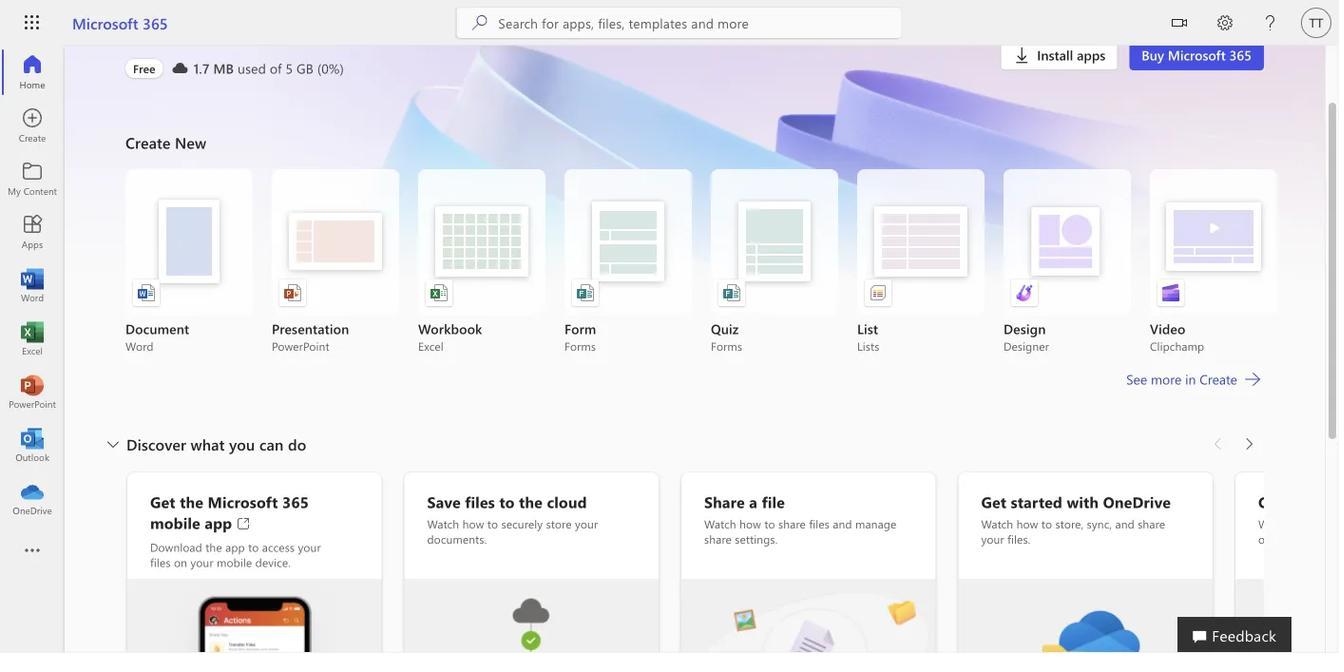 Task type: locate. For each thing, give the bounding box(es) containing it.
manage
[[855, 516, 897, 531]]

watch down save
[[427, 516, 459, 531]]

None search field
[[457, 8, 901, 38]]

home image
[[23, 63, 42, 82]]

1 horizontal spatial mobile
[[217, 555, 252, 570]]

1 horizontal spatial forms
[[711, 338, 742, 354]]

and down onedrive
[[1115, 516, 1135, 531]]

forms down form
[[565, 338, 596, 354]]

microsoft down 
[[1168, 46, 1226, 64]]

files left manage
[[809, 516, 830, 531]]

the inside get the microsoft 365 mobile app
[[180, 491, 203, 512]]

watch down started
[[981, 516, 1013, 531]]

1 vertical spatial mobile
[[217, 555, 252, 570]]

how
[[463, 516, 484, 531], [740, 516, 761, 531], [1017, 516, 1038, 531], [1294, 516, 1316, 531]]

to inside collaborate watch how to ed
[[1319, 516, 1329, 531]]

1 watch from the left
[[427, 516, 459, 531]]

to inside download the app to access your files on your mobile device.
[[248, 539, 259, 555]]

buy
[[1142, 46, 1164, 64]]

share
[[779, 516, 806, 531], [1138, 516, 1165, 531], [704, 531, 732, 547]]

0 horizontal spatial files
[[150, 555, 171, 570]]

watch
[[427, 516, 459, 531], [704, 516, 736, 531], [981, 516, 1013, 531], [1259, 516, 1291, 531]]

1 forms from the left
[[565, 338, 596, 354]]

1 vertical spatial create
[[1200, 370, 1238, 388]]

app down get the microsoft 365 mobile app
[[225, 539, 245, 555]]

0 horizontal spatial the
[[180, 491, 203, 512]]

powerpoint presentation image
[[283, 283, 302, 302]]

1 horizontal spatial files
[[465, 491, 495, 512]]

quiz
[[711, 320, 739, 337]]

to down file
[[765, 516, 775, 531]]

do
[[288, 434, 306, 454]]

(0%)
[[317, 59, 344, 77]]

0 vertical spatial files
[[465, 491, 495, 512]]

files right save
[[465, 491, 495, 512]]

get started with onedrive watch how to store, sync, and share your files.
[[981, 491, 1171, 547]]

1 get from the left
[[150, 491, 175, 512]]

word image
[[23, 276, 42, 295]]

in
[[1185, 370, 1196, 388]]

microsoft up gb
[[257, 19, 357, 49]]

forms
[[565, 338, 596, 354], [711, 338, 742, 354]]

1 vertical spatial app
[[225, 539, 245, 555]]

to inside the share a file watch how to share files and manage share settings.
[[765, 516, 775, 531]]

to left securely
[[488, 516, 498, 531]]

365
[[143, 12, 168, 33], [364, 19, 402, 49], [1230, 46, 1252, 64], [282, 491, 309, 512]]

share down onedrive
[[1138, 516, 1165, 531]]

2 horizontal spatial files
[[809, 516, 830, 531]]

store,
[[1056, 516, 1084, 531]]

to up "used"
[[229, 19, 251, 49]]

save files to the cloud watch how to securely store your documents.
[[427, 491, 598, 547]]

1 horizontal spatial the
[[206, 539, 222, 555]]

1 horizontal spatial share
[[779, 516, 806, 531]]

1.7
[[194, 59, 210, 77]]

microsoft inside buy microsoft 365 "button"
[[1168, 46, 1226, 64]]

this account doesn't have a microsoft 365 subscription. click to view your benefits. tooltip
[[125, 59, 163, 78]]

the up download
[[180, 491, 203, 512]]

0 vertical spatial app
[[205, 512, 232, 533]]

files
[[465, 491, 495, 512], [809, 516, 830, 531], [150, 555, 171, 570]]

create new element
[[125, 127, 1278, 429]]

2 forms from the left
[[711, 338, 742, 354]]

get inside get started with onedrive watch how to store, sync, and share your files.
[[981, 491, 1007, 512]]

your right store
[[575, 516, 598, 531]]

excel workbook image
[[430, 283, 449, 302]]

4 watch from the left
[[1259, 516, 1291, 531]]

watch down the collaborate
[[1259, 516, 1291, 531]]

2 watch from the left
[[704, 516, 736, 531]]

lists
[[857, 338, 880, 354]]

apps image
[[23, 222, 42, 241]]

to left store,
[[1042, 516, 1052, 531]]

2 and from the left
[[1115, 516, 1135, 531]]

the
[[180, 491, 203, 512], [519, 491, 543, 512], [206, 539, 222, 555]]

forms inside 'form forms'
[[565, 338, 596, 354]]

2 horizontal spatial the
[[519, 491, 543, 512]]

share down file
[[779, 516, 806, 531]]

download
[[150, 539, 202, 555]]

how down the collaborate
[[1294, 516, 1316, 531]]

mobile
[[150, 512, 200, 533], [217, 555, 252, 570]]

get inside get the microsoft 365 mobile app
[[150, 491, 175, 512]]

3 watch from the left
[[981, 516, 1013, 531]]

Search box. Suggestions appear as you type. search field
[[498, 8, 901, 38]]

to left ed
[[1319, 516, 1329, 531]]

watch inside the share a file watch how to share files and manage share settings.
[[704, 516, 736, 531]]

save
[[427, 491, 461, 512]]

0 horizontal spatial forms
[[565, 338, 596, 354]]

feedback
[[1212, 625, 1277, 645]]

create right in
[[1200, 370, 1238, 388]]

the right on
[[206, 539, 222, 555]]

designer
[[1004, 338, 1049, 354]]

0 horizontal spatial share
[[704, 531, 732, 547]]

share inside get started with onedrive watch how to store, sync, and share your files.
[[1138, 516, 1165, 531]]

workbook excel
[[418, 320, 482, 354]]

0 vertical spatial mobile
[[150, 512, 200, 533]]

see
[[1126, 370, 1147, 388]]

of
[[270, 59, 282, 77]]

files inside save files to the cloud watch how to securely store your documents.
[[465, 491, 495, 512]]

microsoft
[[72, 12, 138, 33], [257, 19, 357, 49], [1168, 46, 1226, 64], [208, 491, 278, 512]]

install apps
[[1037, 46, 1106, 64]]

get
[[150, 491, 175, 512], [981, 491, 1007, 512]]

2 get from the left
[[981, 491, 1007, 512]]

form forms
[[565, 320, 596, 354]]

get the microsoft 365 mobile app
[[150, 491, 309, 533]]

settings.
[[735, 531, 778, 547]]

to
[[229, 19, 251, 49], [499, 491, 515, 512], [488, 516, 498, 531], [765, 516, 775, 531], [1042, 516, 1052, 531], [1319, 516, 1329, 531], [248, 539, 259, 555]]

files.
[[1008, 531, 1031, 547]]

the inside save files to the cloud watch how to securely store your documents.
[[519, 491, 543, 512]]

save files to the cloud image
[[404, 579, 659, 653]]

365 inside get the microsoft 365 mobile app
[[282, 491, 309, 512]]

1 horizontal spatial create
[[1200, 370, 1238, 388]]

1 and from the left
[[833, 516, 852, 531]]

and
[[833, 516, 852, 531], [1115, 516, 1135, 531]]

how inside save files to the cloud watch how to securely store your documents.
[[463, 516, 484, 531]]

microsoft 365 banner
[[0, 0, 1339, 49]]

create new
[[125, 132, 206, 153]]

0 horizontal spatial mobile
[[150, 512, 200, 533]]

how down 'a'
[[740, 516, 761, 531]]

your left files.
[[981, 531, 1004, 547]]

1 horizontal spatial get
[[981, 491, 1007, 512]]

forms for form
[[565, 338, 596, 354]]

the up securely
[[519, 491, 543, 512]]

mobile left device. at the bottom
[[217, 555, 252, 570]]

discover
[[126, 434, 186, 454]]

0 horizontal spatial create
[[125, 132, 171, 153]]

2 horizontal spatial share
[[1138, 516, 1165, 531]]

your
[[575, 516, 598, 531], [981, 531, 1004, 547], [298, 539, 321, 555], [190, 555, 214, 570]]

feedback button
[[1178, 617, 1292, 653]]

watch down share on the right of the page
[[704, 516, 736, 531]]

powerpoint image
[[23, 382, 42, 401]]

2 how from the left
[[740, 516, 761, 531]]

1 how from the left
[[463, 516, 484, 531]]

clipchamp
[[1150, 338, 1205, 354]]

how inside get started with onedrive watch how to store, sync, and share your files.
[[1017, 516, 1038, 531]]

you
[[229, 434, 255, 454]]

download the app to access your files on your mobile device.
[[150, 539, 321, 570]]

1 vertical spatial files
[[809, 516, 830, 531]]

discover what you can do button
[[100, 429, 310, 459]]

forms down quiz
[[711, 338, 742, 354]]

create
[[125, 132, 171, 153], [1200, 370, 1238, 388]]

your right on
[[190, 555, 214, 570]]

mobile up download
[[150, 512, 200, 533]]

how left securely
[[463, 516, 484, 531]]

get up download
[[150, 491, 175, 512]]

0 horizontal spatial get
[[150, 491, 175, 512]]

and left manage
[[833, 516, 852, 531]]

microsoft up download the app to access your files on your mobile device.
[[208, 491, 278, 512]]

app up download the app to access your files on your mobile device.
[[205, 512, 232, 533]]

and inside the share a file watch how to share files and manage share settings.
[[833, 516, 852, 531]]

microsoft up the free
[[72, 12, 138, 33]]

4 how from the left
[[1294, 516, 1316, 531]]

to left access
[[248, 539, 259, 555]]

files left on
[[150, 555, 171, 570]]

the for your
[[206, 539, 222, 555]]

1 horizontal spatial and
[[1115, 516, 1135, 531]]

share down share on the right of the page
[[704, 531, 732, 547]]

 button
[[1157, 0, 1202, 49]]

the inside download the app to access your files on your mobile device.
[[206, 539, 222, 555]]

list
[[125, 169, 1278, 354]]

get the microsoft 365 mobile app image
[[127, 579, 382, 653]]

create left new
[[125, 132, 171, 153]]

2 vertical spatial files
[[150, 555, 171, 570]]

0 horizontal spatial and
[[833, 516, 852, 531]]

create image
[[23, 116, 42, 135]]

your right access
[[298, 539, 321, 555]]

get left started
[[981, 491, 1007, 512]]

3 how from the left
[[1017, 516, 1038, 531]]

view more apps image
[[23, 542, 42, 561]]

started
[[1011, 491, 1063, 512]]

how down started
[[1017, 516, 1038, 531]]

presentation powerpoint
[[272, 320, 349, 354]]

5
[[286, 59, 293, 77]]

my content image
[[23, 169, 42, 188]]

navigation
[[0, 46, 65, 525]]

the for app
[[180, 491, 203, 512]]



Task type: vqa. For each thing, say whether or not it's contained in the screenshot.


Task type: describe. For each thing, give the bounding box(es) containing it.
word document image
[[137, 283, 156, 302]]

forms survey image
[[576, 283, 595, 302]]

welcome to microsoft 365
[[125, 19, 402, 49]]

lists list image
[[869, 283, 888, 302]]

microsoft 365
[[72, 12, 168, 33]]

form
[[565, 320, 596, 337]]

watch inside collaborate watch how to ed
[[1259, 516, 1291, 531]]

apps
[[1077, 46, 1106, 64]]

your inside get started with onedrive watch how to store, sync, and share your files.
[[981, 531, 1004, 547]]

sync,
[[1087, 516, 1112, 531]]

1.7 mb used of 5 gb (0%)
[[194, 59, 344, 77]]

design designer
[[1004, 320, 1049, 354]]

collaborate in real time image
[[1236, 579, 1339, 653]]

tt
[[1309, 15, 1324, 30]]

microsoft inside get the microsoft 365 mobile app
[[208, 491, 278, 512]]

with
[[1067, 491, 1099, 512]]

forms for quiz
[[711, 338, 742, 354]]

share a file watch how to share files and manage share settings.
[[704, 491, 897, 547]]

clipchamp video image
[[1162, 283, 1181, 302]]

free
[[133, 61, 156, 76]]

to inside get started with onedrive watch how to store, sync, and share your files.
[[1042, 516, 1052, 531]]

video
[[1150, 320, 1186, 337]]

list lists
[[857, 320, 880, 354]]

share
[[704, 491, 745, 512]]

what
[[191, 434, 225, 454]]

next image
[[1240, 429, 1259, 459]]

get for get started with onedrive watch how to store, sync, and share your files.
[[981, 491, 1007, 512]]

install apps button
[[1000, 40, 1118, 70]]

collaborate
[[1259, 491, 1339, 512]]

install
[[1037, 46, 1073, 64]]

watch inside get started with onedrive watch how to store, sync, and share your files.
[[981, 516, 1013, 531]]

presentation
[[272, 320, 349, 337]]

list
[[857, 320, 878, 337]]

see more in create
[[1126, 370, 1238, 388]]

365 inside banner
[[143, 12, 168, 33]]

new
[[175, 132, 206, 153]]

can
[[259, 434, 284, 454]]

quiz forms
[[711, 320, 742, 354]]

mobile inside download the app to access your files on your mobile device.
[[217, 555, 252, 570]]

microsoft inside microsoft 365 banner
[[72, 12, 138, 33]]

device.
[[255, 555, 291, 570]]

list containing document
[[125, 169, 1278, 354]]

documents.
[[427, 531, 487, 547]]

store
[[546, 516, 572, 531]]

mb
[[213, 59, 234, 77]]

new quiz image
[[722, 283, 741, 302]]

a
[[749, 491, 758, 512]]


[[1172, 15, 1187, 30]]

access
[[262, 539, 295, 555]]

document
[[125, 320, 189, 337]]

and inside get started with onedrive watch how to store, sync, and share your files.
[[1115, 516, 1135, 531]]

designer design image
[[1015, 283, 1034, 302]]

app inside get the microsoft 365 mobile app
[[205, 512, 232, 533]]

powerpoint
[[272, 338, 329, 354]]

more
[[1151, 370, 1182, 388]]

ed
[[1333, 516, 1339, 531]]

get started with onedrive image
[[959, 579, 1213, 653]]

workbook
[[418, 320, 482, 337]]

excel image
[[23, 329, 42, 348]]

cloud
[[547, 491, 587, 512]]

discover what you can do
[[126, 434, 306, 454]]

share for share a file
[[704, 531, 732, 547]]

gb
[[297, 59, 314, 77]]

files inside download the app to access your files on your mobile device.
[[150, 555, 171, 570]]

365 inside "button"
[[1230, 46, 1252, 64]]

mobile inside get the microsoft 365 mobile app
[[150, 512, 200, 533]]

onedrive image
[[23, 489, 42, 508]]

get for get the microsoft 365 mobile app
[[150, 491, 175, 512]]

0 vertical spatial create
[[125, 132, 171, 153]]

app inside download the app to access your files on your mobile device.
[[225, 539, 245, 555]]

excel
[[418, 338, 444, 354]]

buy microsoft 365
[[1142, 46, 1252, 64]]

to up securely
[[499, 491, 515, 512]]

your inside save files to the cloud watch how to securely store your documents.
[[575, 516, 598, 531]]

watch inside save files to the cloud watch how to securely store your documents.
[[427, 516, 459, 531]]

share for get started with onedrive
[[1138, 516, 1165, 531]]

used
[[238, 59, 266, 77]]

welcome
[[125, 19, 222, 49]]

securely
[[501, 516, 543, 531]]

design
[[1004, 320, 1046, 337]]

designer design image
[[1015, 283, 1034, 302]]

files inside the share a file watch how to share files and manage share settings.
[[809, 516, 830, 531]]

tt button
[[1294, 0, 1339, 46]]

file
[[762, 491, 785, 512]]

buy microsoft 365 button
[[1130, 40, 1264, 70]]

on
[[174, 555, 187, 570]]

outlook image
[[23, 435, 42, 454]]

document word
[[125, 320, 189, 354]]

onedrive
[[1103, 491, 1171, 512]]

how inside collaborate watch how to ed
[[1294, 516, 1316, 531]]

video clipchamp
[[1150, 320, 1205, 354]]

see more in create link
[[1125, 368, 1264, 391]]

share a file image
[[682, 579, 936, 653]]

how inside the share a file watch how to share files and manage share settings.
[[740, 516, 761, 531]]

word
[[125, 338, 154, 354]]

collaborate watch how to ed
[[1259, 491, 1339, 562]]



